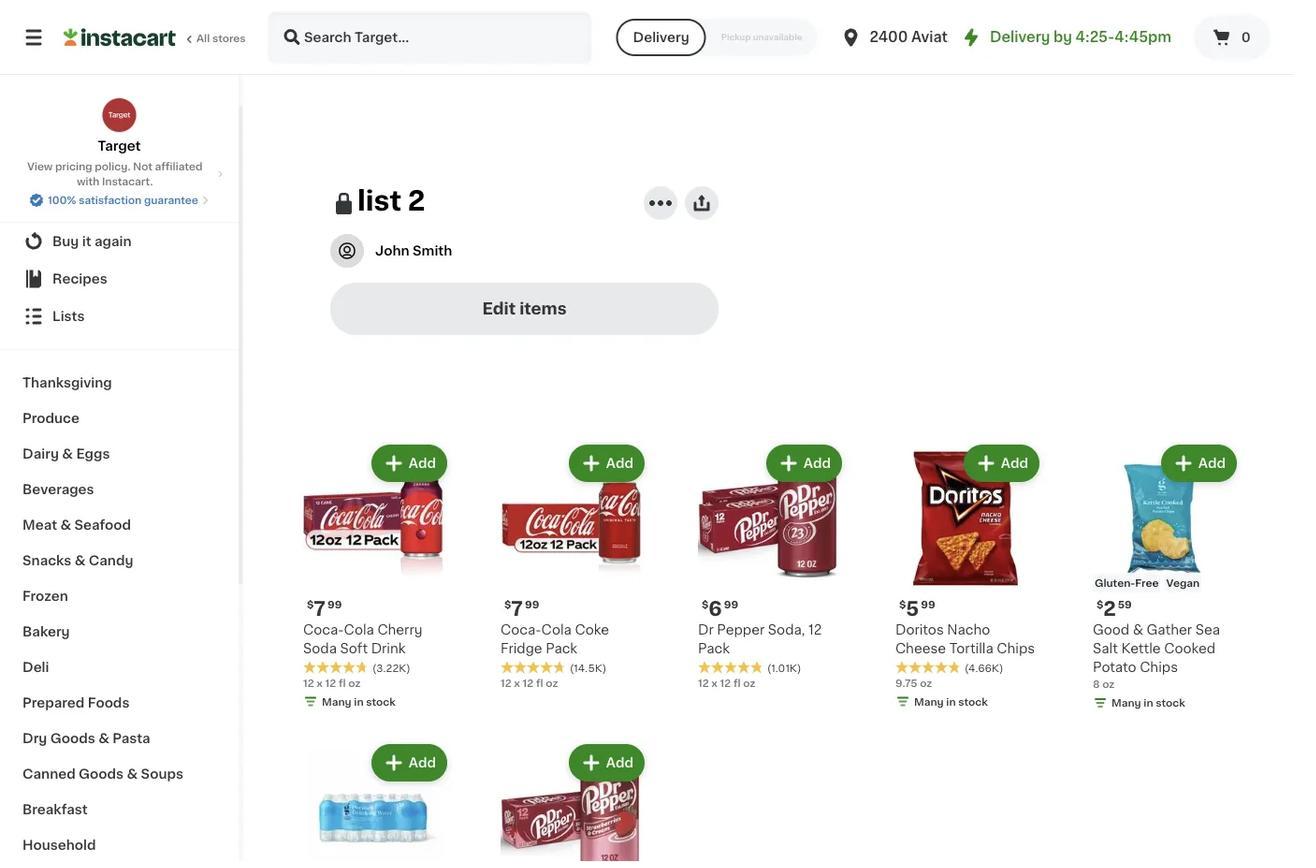 Task type: describe. For each thing, give the bounding box(es) containing it.
coke
[[575, 624, 610, 637]]

produce link
[[11, 401, 228, 436]]

& for dairy
[[62, 448, 73, 461]]

foods
[[88, 697, 130, 710]]

oz for fridge
[[546, 678, 558, 688]]

coca-cola cherry soda soft drink
[[303, 624, 423, 655]]

all stores
[[197, 33, 246, 44]]

soda,
[[768, 624, 806, 637]]

oz right 9.75
[[921, 678, 933, 688]]

dairy
[[22, 448, 59, 461]]

9.75 oz
[[896, 678, 933, 688]]

dr inside popup button
[[974, 30, 991, 44]]

target logo image
[[102, 97, 137, 133]]

it
[[82, 235, 91, 248]]

in for 5
[[947, 697, 957, 707]]

not
[[133, 162, 153, 172]]

cola for soft
[[344, 624, 374, 637]]

cheese
[[896, 642, 947, 655]]

edit items
[[483, 301, 567, 317]]

& for meat
[[60, 519, 71, 532]]

meat & seafood link
[[11, 507, 228, 543]]

many in stock for 5
[[915, 697, 989, 707]]

prepared foods
[[22, 697, 130, 710]]

seafood
[[74, 519, 131, 532]]

with
[[77, 176, 100, 187]]

(3.22k)
[[373, 663, 411, 673]]

add button for coca-cola coke fridge pack
[[571, 447, 643, 480]]

2400 aviation dr button
[[840, 11, 991, 64]]

edit items button
[[331, 283, 719, 335]]

thanksgiving
[[22, 376, 112, 390]]

6
[[709, 599, 723, 618]]

frozen
[[22, 590, 68, 603]]

buy
[[52, 235, 79, 248]]

4:45pm
[[1115, 30, 1172, 44]]

$ 6 99
[[702, 599, 739, 618]]

2400 aviation dr
[[870, 30, 991, 44]]

meat & seafood
[[22, 519, 131, 532]]

canned goods & soups link
[[11, 757, 228, 792]]

x for coca-cola cherry soda soft drink
[[317, 678, 323, 688]]

dairy & eggs
[[22, 448, 110, 461]]

soups
[[141, 768, 184, 781]]

dairy & eggs link
[[11, 436, 228, 472]]

service type group
[[617, 19, 818, 56]]

breakfast link
[[11, 792, 228, 828]]

12 x 12 fl oz for dr pepper soda, 12 pack
[[698, 678, 756, 688]]

product group containing 6
[[691, 441, 846, 729]]

add button for good & gather sea salt kettle cooked potato chips
[[1164, 447, 1236, 480]]

product group containing 5
[[889, 441, 1044, 729]]

deli link
[[11, 650, 228, 685]]

buy it again link
[[11, 223, 228, 260]]

(14.5k)
[[570, 663, 607, 673]]

thanksgiving link
[[11, 365, 228, 401]]

100%
[[48, 195, 76, 206]]

satisfaction
[[79, 195, 142, 206]]

all stores link
[[64, 11, 247, 64]]

policy.
[[95, 162, 131, 172]]

candy
[[89, 554, 133, 567]]

by
[[1054, 30, 1073, 44]]

sea
[[1196, 624, 1221, 637]]

produce
[[22, 412, 80, 425]]

guarantee
[[144, 195, 198, 206]]

add for good & gather sea salt kettle cooked potato chips
[[1199, 457, 1227, 470]]

stock for 5
[[959, 697, 989, 707]]

canned
[[22, 768, 76, 781]]

& left soups
[[127, 768, 138, 781]]

buy it again
[[52, 235, 132, 248]]

pricing
[[55, 162, 92, 172]]

4:25-
[[1076, 30, 1115, 44]]

view pricing policy. not affiliated with instacart.
[[27, 162, 203, 187]]

beverages
[[22, 483, 94, 496]]

dr inside dr pepper soda, 12 pack
[[698, 624, 714, 637]]

canned goods & soups
[[22, 768, 184, 781]]

$ 7 99 for coca-cola cherry soda soft drink
[[307, 599, 342, 618]]

meat
[[22, 519, 57, 532]]

pasta
[[113, 732, 150, 745]]

fridge
[[501, 642, 543, 655]]

& left the pasta
[[98, 732, 109, 745]]

12 x 12 fl oz for coca-cola coke fridge pack
[[501, 678, 558, 688]]

2400
[[870, 30, 909, 44]]

many in stock for 7
[[322, 697, 396, 707]]

$ 5 99
[[900, 599, 936, 618]]

household link
[[11, 828, 228, 862]]

dry goods & pasta link
[[11, 721, 228, 757]]

recipes
[[52, 272, 107, 286]]

12 x 12 fl oz for coca-cola cherry soda soft drink
[[303, 678, 361, 688]]

cherry
[[378, 624, 423, 637]]

eggs
[[76, 448, 110, 461]]

dry
[[22, 732, 47, 745]]

7 for coca-cola coke fridge pack
[[512, 599, 523, 618]]

lists
[[52, 310, 85, 323]]

pepper
[[717, 624, 765, 637]]

view pricing policy. not affiliated with instacart. link
[[15, 159, 224, 189]]

lists link
[[11, 298, 228, 335]]

goods for dry
[[50, 732, 95, 745]]

coca- for soda
[[303, 624, 344, 637]]

goods for canned
[[79, 768, 124, 781]]

frozen link
[[11, 579, 228, 614]]

delivery for delivery by 4:25-4:45pm
[[991, 30, 1051, 44]]

good
[[1094, 624, 1130, 637]]

x for dr pepper soda, 12 pack
[[712, 678, 718, 688]]

59
[[1119, 600, 1133, 610]]

product group containing 2
[[1086, 441, 1242, 729]]

free
[[1136, 578, 1160, 589]]

all
[[197, 33, 210, 44]]

tortilla
[[950, 642, 994, 655]]

pack for 6
[[698, 642, 730, 655]]

$ for dr pepper soda, 12 pack
[[702, 600, 709, 610]]



Task type: vqa. For each thing, say whether or not it's contained in the screenshot.
Convenience
no



Task type: locate. For each thing, give the bounding box(es) containing it.
2 12 x 12 fl oz from the left
[[501, 678, 558, 688]]

cola
[[344, 624, 374, 637], [542, 624, 572, 637]]

Search field
[[270, 13, 590, 62]]

in for 7
[[354, 697, 364, 707]]

prepared foods link
[[11, 685, 228, 721]]

many
[[322, 697, 352, 707], [915, 697, 944, 707], [1112, 698, 1142, 708]]

1 $ 7 99 from the left
[[307, 599, 342, 618]]

add for coca-cola coke fridge pack
[[607, 457, 634, 470]]

12
[[809, 624, 822, 637], [303, 678, 314, 688], [325, 678, 336, 688], [501, 678, 512, 688], [523, 678, 534, 688], [698, 678, 709, 688], [721, 678, 732, 688]]

oz down dr pepper soda, 12 pack
[[744, 678, 756, 688]]

add for dr pepper soda, 12 pack
[[804, 457, 831, 470]]

list
[[358, 188, 402, 214]]

$ 2 59
[[1097, 599, 1133, 618]]

0 vertical spatial goods
[[50, 732, 95, 745]]

coca- inside coca-cola coke fridge pack
[[501, 624, 542, 637]]

in down the soft
[[354, 697, 364, 707]]

many down soda
[[322, 697, 352, 707]]

4 $ from the left
[[900, 600, 907, 610]]

stock down good & gather sea salt kettle cooked potato chips 8 oz
[[1157, 698, 1186, 708]]

deli
[[22, 661, 49, 674]]

oz right 8
[[1103, 679, 1115, 690]]

x for coca-cola coke fridge pack
[[514, 678, 521, 688]]

2 left 59
[[1104, 599, 1117, 618]]

$ inside the $ 6 99
[[702, 600, 709, 610]]

shop link
[[11, 185, 228, 223]]

add for coca-cola cherry soda soft drink
[[409, 457, 436, 470]]

salt
[[1094, 642, 1119, 655]]

99 right 6
[[724, 600, 739, 610]]

2 horizontal spatial in
[[1144, 698, 1154, 708]]

many in stock down good & gather sea salt kettle cooked potato chips 8 oz
[[1112, 698, 1186, 708]]

1 vertical spatial goods
[[79, 768, 124, 781]]

add button for doritos nacho cheese tortilla chips
[[966, 447, 1038, 480]]

household
[[22, 839, 96, 852]]

cola up the soft
[[344, 624, 374, 637]]

chips inside good & gather sea salt kettle cooked potato chips 8 oz
[[1141, 661, 1179, 674]]

& inside good & gather sea salt kettle cooked potato chips 8 oz
[[1134, 624, 1144, 637]]

★★★★★
[[303, 660, 369, 673], [303, 660, 369, 673], [501, 660, 566, 673], [501, 660, 566, 673], [698, 660, 764, 673], [698, 660, 764, 673], [896, 660, 962, 673], [896, 660, 962, 673]]

gluten-free vegan
[[1095, 578, 1201, 589]]

5
[[907, 599, 920, 618]]

coca- up fridge
[[501, 624, 542, 637]]

gluten-
[[1095, 578, 1136, 589]]

fl down dr pepper soda, 12 pack
[[734, 678, 741, 688]]

1 horizontal spatial 7
[[512, 599, 523, 618]]

0 horizontal spatial fl
[[339, 678, 346, 688]]

99 right 5
[[922, 600, 936, 610]]

fl inside product group
[[734, 678, 741, 688]]

fl down fridge
[[536, 678, 544, 688]]

chips up "(4.66k)"
[[997, 642, 1036, 655]]

0 horizontal spatial coca-
[[303, 624, 344, 637]]

snacks
[[22, 554, 71, 567]]

$ inside the $ 5 99
[[900, 600, 907, 610]]

& left candy
[[75, 554, 86, 567]]

target link
[[98, 97, 141, 155]]

x down soda
[[317, 678, 323, 688]]

2 $ 7 99 from the left
[[505, 599, 540, 618]]

2 fl from the left
[[536, 678, 544, 688]]

0 horizontal spatial chips
[[997, 642, 1036, 655]]

again
[[95, 235, 132, 248]]

stock for 7
[[366, 697, 396, 707]]

in down tortilla
[[947, 697, 957, 707]]

dr down 6
[[698, 624, 714, 637]]

chips down kettle
[[1141, 661, 1179, 674]]

3 12 x 12 fl oz from the left
[[698, 678, 756, 688]]

cola inside coca-cola coke fridge pack
[[542, 624, 572, 637]]

pack inside coca-cola coke fridge pack
[[546, 642, 578, 655]]

fl for coca-cola cherry soda soft drink
[[339, 678, 346, 688]]

edit
[[483, 301, 516, 317]]

oz down coca-cola coke fridge pack
[[546, 678, 558, 688]]

cola left coke
[[542, 624, 572, 637]]

target
[[98, 140, 141, 153]]

goods
[[50, 732, 95, 745], [79, 768, 124, 781]]

1 x from the left
[[317, 678, 323, 688]]

2 cola from the left
[[542, 624, 572, 637]]

many for 7
[[322, 697, 352, 707]]

&
[[62, 448, 73, 461], [60, 519, 71, 532], [75, 554, 86, 567], [1134, 624, 1144, 637], [98, 732, 109, 745], [127, 768, 138, 781]]

2 horizontal spatial many in stock
[[1112, 698, 1186, 708]]

1 horizontal spatial many in stock
[[915, 697, 989, 707]]

0 vertical spatial dr
[[974, 30, 991, 44]]

0 horizontal spatial $ 7 99
[[307, 599, 342, 618]]

0 vertical spatial chips
[[997, 642, 1036, 655]]

9.75
[[896, 678, 918, 688]]

2 x from the left
[[514, 678, 521, 688]]

0 horizontal spatial delivery
[[633, 31, 690, 44]]

3 fl from the left
[[734, 678, 741, 688]]

1 99 from the left
[[328, 600, 342, 610]]

1 horizontal spatial x
[[514, 678, 521, 688]]

many in stock down "(3.22k)"
[[322, 697, 396, 707]]

1 horizontal spatial 2
[[1104, 599, 1117, 618]]

5 $ from the left
[[1097, 600, 1104, 610]]

gather
[[1148, 624, 1193, 637]]

many down 9.75 oz
[[915, 697, 944, 707]]

& for good
[[1134, 624, 1144, 637]]

& right meat
[[60, 519, 71, 532]]

many for 5
[[915, 697, 944, 707]]

many in stock
[[322, 697, 396, 707], [915, 697, 989, 707], [1112, 698, 1186, 708]]

1 cola from the left
[[344, 624, 374, 637]]

2 99 from the left
[[525, 600, 540, 610]]

$ up doritos
[[900, 600, 907, 610]]

$ 7 99 up soda
[[307, 599, 342, 618]]

None search field
[[268, 11, 592, 64]]

coca- up soda
[[303, 624, 344, 637]]

1 horizontal spatial pack
[[698, 642, 730, 655]]

1 horizontal spatial dr
[[974, 30, 991, 44]]

smith
[[413, 244, 453, 258]]

1 pack from the left
[[546, 642, 578, 655]]

99 inside the $ 5 99
[[922, 600, 936, 610]]

delivery for delivery
[[633, 31, 690, 44]]

$ inside $ 2 59
[[1097, 600, 1104, 610]]

coca-cola coke fridge pack
[[501, 624, 610, 655]]

0 horizontal spatial pack
[[546, 642, 578, 655]]

delivery by 4:25-4:45pm
[[991, 30, 1172, 44]]

$ up fridge
[[505, 600, 512, 610]]

goods down prepared foods
[[50, 732, 95, 745]]

drink
[[371, 642, 406, 655]]

1 horizontal spatial chips
[[1141, 661, 1179, 674]]

stock down "(3.22k)"
[[366, 697, 396, 707]]

8
[[1094, 679, 1101, 690]]

stores
[[212, 33, 246, 44]]

99 inside the $ 6 99
[[724, 600, 739, 610]]

1 horizontal spatial 12 x 12 fl oz
[[501, 678, 558, 688]]

99 for dr pepper soda, 12 pack
[[724, 600, 739, 610]]

7 for coca-cola cherry soda soft drink
[[314, 599, 326, 618]]

items
[[520, 301, 567, 317]]

fl for coca-cola coke fridge pack
[[536, 678, 544, 688]]

12 inside dr pepper soda, 12 pack
[[809, 624, 822, 637]]

chips inside doritos nacho cheese tortilla chips
[[997, 642, 1036, 655]]

oz down the soft
[[349, 678, 361, 688]]

99 up coca-cola coke fridge pack
[[525, 600, 540, 610]]

x down fridge
[[514, 678, 521, 688]]

pack down pepper
[[698, 642, 730, 655]]

1 horizontal spatial in
[[947, 697, 957, 707]]

doritos
[[896, 624, 945, 637]]

cola for pack
[[542, 624, 572, 637]]

2 horizontal spatial 12 x 12 fl oz
[[698, 678, 756, 688]]

pack inside dr pepper soda, 12 pack
[[698, 642, 730, 655]]

2 horizontal spatial x
[[712, 678, 718, 688]]

view
[[27, 162, 53, 172]]

dr right "aviation"
[[974, 30, 991, 44]]

99 for coca-cola cherry soda soft drink
[[328, 600, 342, 610]]

coca- for fridge
[[501, 624, 542, 637]]

$ for coca-cola cherry soda soft drink
[[307, 600, 314, 610]]

0 horizontal spatial x
[[317, 678, 323, 688]]

aviation
[[912, 30, 971, 44]]

12 x 12 fl oz down pepper
[[698, 678, 756, 688]]

oz
[[349, 678, 361, 688], [546, 678, 558, 688], [744, 678, 756, 688], [921, 678, 933, 688], [1103, 679, 1115, 690]]

many down potato
[[1112, 698, 1142, 708]]

product group
[[296, 441, 451, 729], [493, 441, 649, 729], [691, 441, 846, 729], [889, 441, 1044, 729], [1086, 441, 1242, 729], [296, 741, 451, 862], [493, 741, 649, 862]]

99 for doritos nacho cheese tortilla chips
[[922, 600, 936, 610]]

1 horizontal spatial fl
[[536, 678, 544, 688]]

goods down the dry goods & pasta at the bottom left of page
[[79, 768, 124, 781]]

0 horizontal spatial many in stock
[[322, 697, 396, 707]]

0 horizontal spatial in
[[354, 697, 364, 707]]

vegan
[[1167, 578, 1201, 589]]

1 12 x 12 fl oz from the left
[[303, 678, 361, 688]]

1 vertical spatial 2
[[1104, 599, 1117, 618]]

$ left 59
[[1097, 600, 1104, 610]]

1 vertical spatial chips
[[1141, 661, 1179, 674]]

oz for 12
[[744, 678, 756, 688]]

fl for dr pepper soda, 12 pack
[[734, 678, 741, 688]]

1 fl from the left
[[339, 678, 346, 688]]

2 7 from the left
[[512, 599, 523, 618]]

2 horizontal spatial fl
[[734, 678, 741, 688]]

3 x from the left
[[712, 678, 718, 688]]

add button for dr pepper soda, 12 pack
[[768, 447, 841, 480]]

delivery inside button
[[633, 31, 690, 44]]

beverages link
[[11, 472, 228, 507]]

snacks & candy link
[[11, 543, 228, 579]]

dr
[[974, 30, 991, 44], [698, 624, 714, 637]]

0
[[1242, 31, 1251, 44]]

(4.66k)
[[965, 663, 1004, 673]]

delivery by 4:25-4:45pm link
[[961, 26, 1172, 49]]

3 99 from the left
[[724, 600, 739, 610]]

coca- inside coca-cola cherry soda soft drink
[[303, 624, 344, 637]]

0 horizontal spatial 2
[[408, 188, 426, 214]]

& up kettle
[[1134, 624, 1144, 637]]

0 horizontal spatial stock
[[366, 697, 396, 707]]

stock down "(4.66k)"
[[959, 697, 989, 707]]

$ 7 99 up fridge
[[505, 599, 540, 618]]

many in stock down 9.75 oz
[[915, 697, 989, 707]]

1 coca- from the left
[[303, 624, 344, 637]]

instacart.
[[102, 176, 153, 187]]

1 horizontal spatial coca-
[[501, 624, 542, 637]]

doritos nacho cheese tortilla chips
[[896, 624, 1036, 655]]

0 vertical spatial 2
[[408, 188, 426, 214]]

2 horizontal spatial many
[[1112, 698, 1142, 708]]

2 for $
[[1104, 599, 1117, 618]]

1 horizontal spatial $ 7 99
[[505, 599, 540, 618]]

add for doritos nacho cheese tortilla chips
[[1002, 457, 1029, 470]]

soft
[[340, 642, 368, 655]]

fl down the soft
[[339, 678, 346, 688]]

0 horizontal spatial many
[[322, 697, 352, 707]]

1 horizontal spatial cola
[[542, 624, 572, 637]]

2 horizontal spatial stock
[[1157, 698, 1186, 708]]

x down pepper
[[712, 678, 718, 688]]

delivery button
[[617, 19, 707, 56]]

cooked
[[1165, 642, 1216, 655]]

0 horizontal spatial 12 x 12 fl oz
[[303, 678, 361, 688]]

pack for 7
[[546, 642, 578, 655]]

$ for doritos nacho cheese tortilla chips
[[900, 600, 907, 610]]

& for snacks
[[75, 554, 86, 567]]

$ 7 99 for coca-cola coke fridge pack
[[505, 599, 540, 618]]

add
[[409, 457, 436, 470], [607, 457, 634, 470], [804, 457, 831, 470], [1002, 457, 1029, 470], [1199, 457, 1227, 470], [409, 757, 436, 770], [607, 757, 634, 770]]

snacks & candy
[[22, 554, 133, 567]]

2 for list
[[408, 188, 426, 214]]

$ up soda
[[307, 600, 314, 610]]

1 7 from the left
[[314, 599, 326, 618]]

bakery
[[22, 625, 70, 639]]

add button for coca-cola cherry soda soft drink
[[373, 447, 446, 480]]

1 horizontal spatial stock
[[959, 697, 989, 707]]

$ for coca-cola coke fridge pack
[[505, 600, 512, 610]]

cola inside coca-cola cherry soda soft drink
[[344, 624, 374, 637]]

3 $ from the left
[[702, 600, 709, 610]]

kettle
[[1122, 642, 1162, 655]]

2 inside product group
[[1104, 599, 1117, 618]]

pack up (14.5k)
[[546, 642, 578, 655]]

2 coca- from the left
[[501, 624, 542, 637]]

1 vertical spatial dr
[[698, 624, 714, 637]]

$ up dr pepper soda, 12 pack
[[702, 600, 709, 610]]

1 $ from the left
[[307, 600, 314, 610]]

12 x 12 fl oz down soda
[[303, 678, 361, 688]]

2 $ from the left
[[505, 600, 512, 610]]

oz for soda
[[349, 678, 361, 688]]

0 horizontal spatial cola
[[344, 624, 374, 637]]

shop
[[52, 198, 87, 211]]

1 horizontal spatial many
[[915, 697, 944, 707]]

& left eggs
[[62, 448, 73, 461]]

x inside product group
[[712, 678, 718, 688]]

7 up fridge
[[512, 599, 523, 618]]

oz inside good & gather sea salt kettle cooked potato chips 8 oz
[[1103, 679, 1115, 690]]

stock
[[366, 697, 396, 707], [959, 697, 989, 707], [1157, 698, 1186, 708]]

100% satisfaction guarantee
[[48, 195, 198, 206]]

2 right list
[[408, 188, 426, 214]]

fl
[[339, 678, 346, 688], [536, 678, 544, 688], [734, 678, 741, 688]]

delivery
[[991, 30, 1051, 44], [633, 31, 690, 44]]

john
[[375, 244, 410, 258]]

2 pack from the left
[[698, 642, 730, 655]]

instacart logo image
[[64, 26, 176, 49]]

4 99 from the left
[[922, 600, 936, 610]]

12 x 12 fl oz inside product group
[[698, 678, 756, 688]]

0 horizontal spatial dr
[[698, 624, 714, 637]]

1 horizontal spatial delivery
[[991, 30, 1051, 44]]

12 x 12 fl oz down fridge
[[501, 678, 558, 688]]

good & gather sea salt kettle cooked potato chips 8 oz
[[1094, 624, 1221, 690]]

0 horizontal spatial 7
[[314, 599, 326, 618]]

nacho
[[948, 624, 991, 637]]

99 for coca-cola coke fridge pack
[[525, 600, 540, 610]]

7 up soda
[[314, 599, 326, 618]]

99 up coca-cola cherry soda soft drink on the left
[[328, 600, 342, 610]]

(1.01k)
[[768, 663, 802, 673]]

bakery link
[[11, 614, 228, 650]]

99
[[328, 600, 342, 610], [525, 600, 540, 610], [724, 600, 739, 610], [922, 600, 936, 610]]

john smith
[[375, 244, 453, 258]]

prepared
[[22, 697, 85, 710]]

in down good & gather sea salt kettle cooked potato chips 8 oz
[[1144, 698, 1154, 708]]

add button
[[373, 447, 446, 480], [571, 447, 643, 480], [768, 447, 841, 480], [966, 447, 1038, 480], [1164, 447, 1236, 480], [373, 746, 446, 780], [571, 746, 643, 780]]



